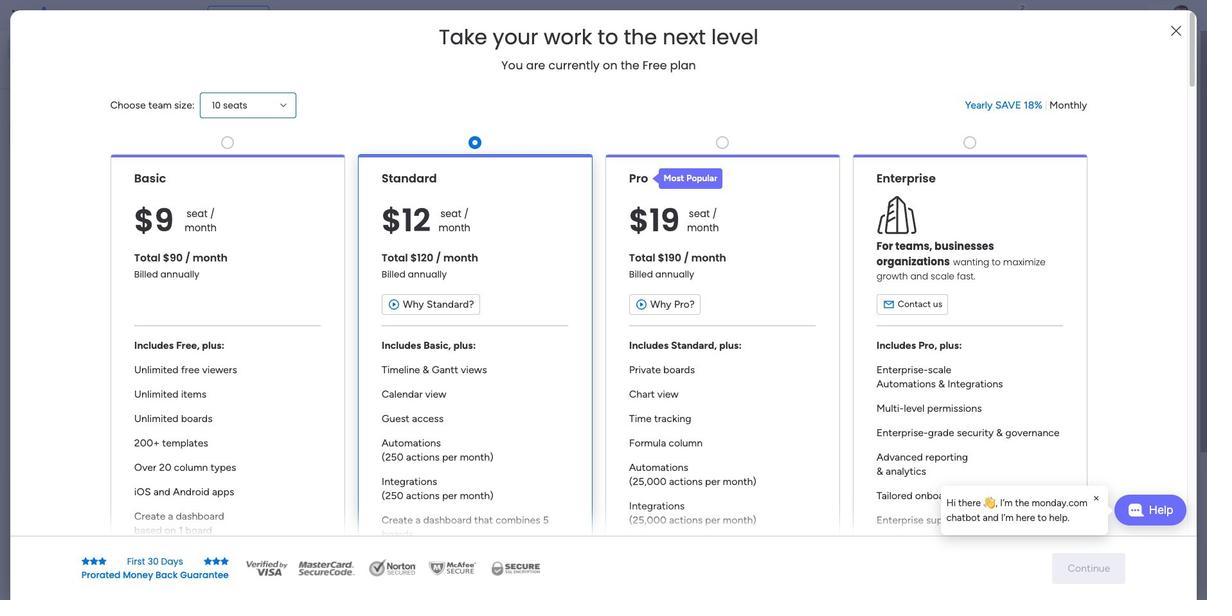Task type: describe. For each thing, give the bounding box(es) containing it.
terry turtle image
[[267, 575, 293, 601]]

circle o image
[[976, 154, 984, 163]]

ssl encrypted image
[[484, 559, 548, 578]]

1 vertical spatial terry turtle image
[[267, 529, 293, 554]]

add to favorites image
[[437, 393, 449, 405]]

0 vertical spatial terry turtle image
[[1171, 5, 1192, 26]]

3 star image from the left
[[212, 557, 221, 566]]

1 add to favorites image from the left
[[664, 235, 676, 248]]

0 vertical spatial option
[[8, 39, 156, 59]]

mcafee secure image
[[427, 559, 478, 578]]

2 image
[[1017, 1, 1029, 15]]

select product image
[[12, 9, 24, 22]]

2 star image from the left
[[204, 557, 212, 566]]

mastercard secure code image
[[294, 559, 359, 578]]

search everything image
[[1096, 9, 1108, 22]]

billing cycle selection group
[[965, 98, 1088, 112]]

2 add to favorites image from the left
[[891, 235, 903, 248]]

1 star image from the left
[[81, 557, 90, 566]]

tier options list box
[[110, 131, 1088, 580]]

remove from favorites image
[[437, 235, 449, 248]]

enterprise tier selected option
[[853, 154, 1088, 580]]

getting started element
[[957, 469, 1150, 520]]

2 vertical spatial option
[[0, 152, 164, 155]]

quick search results list box
[[237, 120, 926, 448]]

pro tier selected option
[[605, 154, 840, 580]]



Task type: vqa. For each thing, say whether or not it's contained in the screenshot.
second the Add to favorites ICON
no



Task type: locate. For each thing, give the bounding box(es) containing it.
0 horizontal spatial add to favorites image
[[664, 235, 676, 248]]

list box
[[0, 150, 164, 457]]

add to favorites image
[[664, 235, 676, 248], [891, 235, 903, 248]]

star image for 1st star image from the left
[[98, 557, 107, 566]]

1 horizontal spatial terry turtle image
[[1171, 5, 1192, 26]]

1 star image from the left
[[90, 557, 98, 566]]

dialog
[[942, 486, 1108, 536]]

terry turtle image right help icon
[[1171, 5, 1192, 26]]

terry turtle image
[[1171, 5, 1192, 26], [267, 529, 293, 554]]

section head
[[652, 168, 723, 189]]

option
[[8, 39, 156, 59], [8, 60, 156, 81], [0, 152, 164, 155]]

component image
[[707, 255, 719, 267]]

0 horizontal spatial star image
[[81, 557, 90, 566]]

1 vertical spatial option
[[8, 60, 156, 81]]

terry turtle image up verified by visa image
[[267, 529, 293, 554]]

star image
[[90, 557, 98, 566], [204, 557, 212, 566], [212, 557, 221, 566]]

star image for 3rd star image from left
[[221, 557, 229, 566]]

1 horizontal spatial add to favorites image
[[891, 235, 903, 248]]

section head inside pro tier selected option
[[652, 168, 723, 189]]

2 star image from the left
[[98, 557, 107, 566]]

templates image image
[[968, 259, 1138, 347]]

1 horizontal spatial star image
[[98, 557, 107, 566]]

chat bot icon image
[[1128, 504, 1144, 517]]

monday marketplace image
[[1064, 9, 1077, 22]]

basic tier selected option
[[110, 154, 345, 580]]

2 horizontal spatial star image
[[221, 557, 229, 566]]

notifications image
[[979, 9, 992, 22]]

update feed image
[[1008, 9, 1020, 22]]

heading
[[439, 26, 759, 49]]

invite members image
[[1036, 9, 1049, 22]]

verified by visa image
[[244, 559, 289, 578]]

check circle image
[[976, 137, 984, 147]]

standard tier selected option
[[358, 154, 593, 580]]

3 star image from the left
[[221, 557, 229, 566]]

help center element
[[957, 530, 1150, 582]]

close recently visited image
[[237, 105, 253, 120]]

see plans image
[[213, 8, 225, 23]]

public dashboard image
[[707, 235, 721, 249]]

help image
[[1124, 9, 1137, 22]]

0 horizontal spatial terry turtle image
[[267, 529, 293, 554]]

star image
[[81, 557, 90, 566], [98, 557, 107, 566], [221, 557, 229, 566]]

2 element
[[367, 484, 382, 500], [367, 484, 382, 500]]

norton secured image
[[364, 559, 422, 578]]



